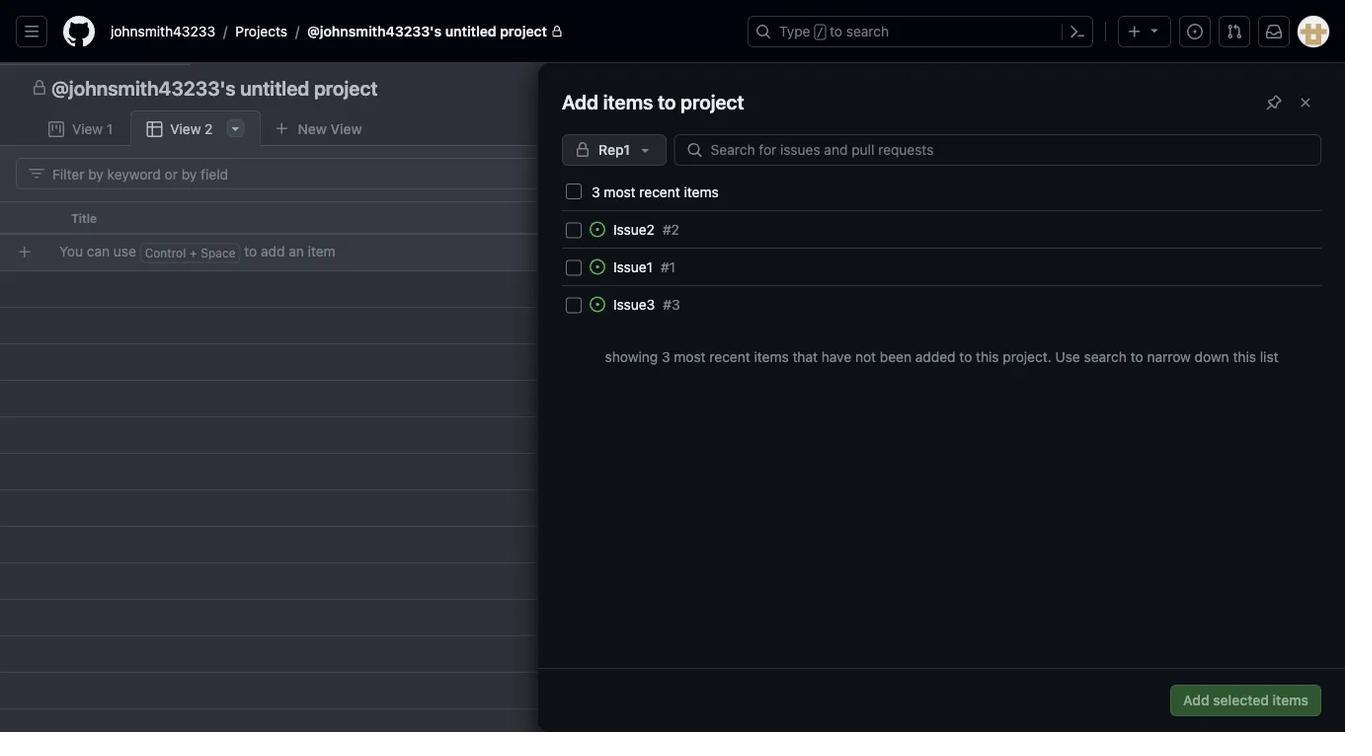 Task type: vqa. For each thing, say whether or not it's contained in the screenshot.
a
no



Task type: describe. For each thing, give the bounding box(es) containing it.
type
[[779, 23, 810, 40]]

title
[[71, 211, 97, 225]]

space
[[201, 247, 236, 260]]

issue3 link
[[613, 296, 655, 313]]

1 vertical spatial most
[[674, 349, 706, 365]]

add items to project region
[[0, 63, 1345, 733]]

+
[[190, 247, 197, 260]]

narrow
[[1147, 349, 1191, 365]]

project navigation
[[0, 63, 1345, 111]]

search image
[[687, 142, 703, 158]]

view options for view 2 image
[[228, 120, 243, 136]]

list
[[1260, 349, 1278, 365]]

johnsmith43233 / projects /
[[111, 23, 299, 40]]

johnsmith43233
[[111, 23, 215, 40]]

Issue1 checkbox
[[566, 260, 582, 276]]

issue opened image
[[1187, 24, 1203, 40]]

been
[[880, 349, 911, 365]]

johnsmith43233 link
[[103, 16, 223, 47]]

selected
[[1213, 693, 1269, 709]]

3 most recent items
[[591, 184, 719, 200]]

pin side panel tooltip
[[1266, 92, 1282, 113]]

1 horizontal spatial 3
[[662, 349, 670, 365]]

row containing you can use
[[8, 234, 1345, 271]]

grid containing you can use
[[0, 201, 1345, 733]]

status
[[912, 211, 949, 225]]

you can use control + space to add an item
[[59, 243, 336, 260]]

0 vertical spatial 3
[[591, 184, 600, 200]]

2
[[205, 121, 213, 137]]

add selected items
[[1183, 693, 1309, 709]]

new
[[298, 120, 327, 137]]

added
[[915, 349, 955, 365]]

to left narrow on the top
[[1130, 349, 1143, 365]]

view inside popup button
[[330, 120, 362, 137]]

@johnsmith43233's untitled project inside list
[[307, 23, 547, 40]]

use
[[113, 243, 136, 260]]

view 1
[[72, 121, 113, 137]]

issue3
[[613, 296, 655, 313]]

1 horizontal spatial @johnsmith43233's
[[307, 23, 442, 40]]

projects
[[235, 23, 287, 40]]

list containing johnsmith43233 / projects /
[[103, 16, 736, 47]]

sc 9kayk9 0 image inside view 2 link
[[146, 121, 162, 137]]

add
[[261, 243, 285, 260]]

showing
[[605, 349, 658, 365]]

.
[[1048, 349, 1051, 365]]

showing 3 most recent items that have not been added to this project . use search to narrow down this list
[[605, 349, 1278, 365]]

Search for issues and pull requests text field
[[711, 138, 1321, 162]]

side panel controls group
[[1258, 87, 1322, 119]]

items inside button
[[1273, 693, 1309, 709]]

homepage image
[[63, 16, 95, 47]]

@johnsmith43233's untitled project inside project 'navigation'
[[51, 76, 378, 99]]

command palette image
[[1070, 24, 1085, 40]]

to up 'rep1' popup button
[[658, 90, 676, 113]]

issue2
[[613, 221, 655, 238]]

rep1 button
[[562, 134, 666, 166]]

type / to search
[[779, 23, 889, 40]]

to inside you can use control + space to add an item
[[244, 243, 257, 260]]

view 1 link
[[32, 111, 130, 147]]

assignees
[[714, 211, 774, 225]]

Issue3 checkbox
[[566, 298, 582, 314]]

/ for type
[[817, 26, 824, 40]]

0 horizontal spatial recent
[[639, 184, 680, 200]]

add selected items button
[[1171, 685, 1322, 717]]

0 vertical spatial search
[[846, 23, 889, 40]]

issue1 #1
[[613, 259, 675, 275]]

git pull request image
[[1227, 24, 1242, 40]]

row containing title
[[0, 201, 1345, 235]]

@johnsmith43233's untitled project link
[[299, 16, 571, 47]]

open issue image for issue1
[[589, 259, 605, 275]]

project inside list
[[500, 23, 547, 40]]

project left use
[[1003, 349, 1048, 365]]

view 2
[[170, 121, 213, 137]]

1 horizontal spatial recent
[[709, 349, 750, 365]]

1 horizontal spatial /
[[295, 23, 299, 39]]

issue3 #3
[[613, 296, 680, 313]]

use
[[1055, 349, 1080, 365]]

notifications image
[[1266, 24, 1282, 40]]

project up the search image
[[680, 90, 744, 113]]



Task type: locate. For each thing, give the bounding box(es) containing it.
0 horizontal spatial view
[[72, 121, 103, 137]]

1 vertical spatial untitled
[[240, 76, 309, 99]]

new view button
[[261, 113, 375, 145]]

items right selected
[[1273, 693, 1309, 709]]

issue2 link
[[613, 221, 655, 238]]

sc 9kayk9 0 image up view 1 'link'
[[32, 80, 47, 96]]

open issue image right issue3 'checkbox' in the left top of the page
[[589, 297, 605, 313]]

lock image
[[551, 26, 563, 38]]

2 this from the left
[[1233, 349, 1256, 365]]

#1
[[661, 259, 675, 275]]

plus image
[[1127, 24, 1143, 39]]

1 vertical spatial search
[[1084, 349, 1127, 365]]

view for view 1
[[72, 121, 103, 137]]

untitled left lock icon
[[445, 23, 496, 40]]

/
[[223, 23, 227, 39], [295, 23, 299, 39], [817, 26, 824, 40]]

items down the search image
[[684, 184, 719, 200]]

2 view from the left
[[72, 121, 103, 137]]

this left list
[[1233, 349, 1256, 365]]

/ left projects
[[223, 23, 227, 39]]

open issue image right issue2 option at top
[[589, 222, 605, 238]]

1 horizontal spatial sc 9kayk9 0 image
[[48, 121, 64, 137]]

add for add items to project
[[562, 90, 598, 113]]

0 horizontal spatial untitled
[[240, 76, 309, 99]]

close panel image
[[1298, 95, 1314, 111]]

search
[[846, 23, 889, 40], [1084, 349, 1127, 365]]

1
[[107, 121, 113, 137]]

to right added
[[959, 349, 972, 365]]

2 open issue image from the top
[[589, 259, 605, 275]]

@johnsmith43233's
[[307, 23, 442, 40], [51, 76, 236, 99]]

1 horizontal spatial view
[[170, 121, 201, 137]]

/ for johnsmith43233
[[223, 23, 227, 39]]

untitled inside list
[[445, 23, 496, 40]]

sc 9kayk9 0 image inside view 1 'link'
[[48, 121, 64, 137]]

view 2 link
[[130, 111, 261, 147]]

not
[[855, 349, 876, 365]]

/ right type
[[817, 26, 824, 40]]

tab list containing new view
[[32, 111, 407, 147]]

1 vertical spatial @johnsmith43233's untitled project
[[51, 76, 378, 99]]

items
[[603, 90, 653, 113], [684, 184, 719, 200], [754, 349, 789, 365], [1273, 693, 1309, 709]]

0 horizontal spatial sc 9kayk9 0 image
[[29, 166, 44, 182]]

view
[[330, 120, 362, 137], [72, 121, 103, 137], [170, 121, 201, 137]]

project left lock icon
[[500, 23, 547, 40]]

items left that
[[754, 349, 789, 365]]

@johnsmith43233's untitled project
[[307, 23, 547, 40], [51, 76, 378, 99]]

3 right select all items option
[[591, 184, 600, 200]]

open issue image for issue3
[[589, 297, 605, 313]]

search inside side panel: add items to project dialog
[[1084, 349, 1127, 365]]

1 horizontal spatial sc 9kayk9 0 image
[[146, 121, 162, 137]]

#3
[[663, 296, 680, 313]]

open issue image for issue2
[[589, 222, 605, 238]]

search right use
[[1084, 349, 1127, 365]]

untitled inside project 'navigation'
[[240, 76, 309, 99]]

0 vertical spatial add
[[562, 90, 598, 113]]

status column options image
[[1063, 210, 1079, 226]]

0 horizontal spatial add
[[562, 90, 598, 113]]

1 vertical spatial recent
[[709, 349, 750, 365]]

new view
[[298, 120, 362, 137]]

view right new
[[330, 120, 362, 137]]

recent left that
[[709, 349, 750, 365]]

open issue image right issue1 checkbox
[[589, 259, 605, 275]]

assignees column options image
[[865, 210, 881, 226]]

1 horizontal spatial untitled
[[445, 23, 496, 40]]

3 view from the left
[[170, 121, 201, 137]]

row
[[0, 201, 1345, 235], [8, 234, 1345, 271]]

sc 9kayk9 0 image left 'view 2'
[[146, 121, 162, 137]]

most up the issue2 link
[[604, 184, 635, 200]]

this
[[976, 349, 999, 365], [1233, 349, 1256, 365]]

row down 3 most recent items
[[0, 201, 1345, 235]]

recent
[[639, 184, 680, 200], [709, 349, 750, 365]]

add inside button
[[1183, 693, 1210, 709]]

you
[[59, 243, 83, 260]]

1 horizontal spatial this
[[1233, 349, 1256, 365]]

untitled up new
[[240, 76, 309, 99]]

0 vertical spatial most
[[604, 184, 635, 200]]

project inside 'navigation'
[[314, 76, 378, 99]]

add field image
[[1113, 209, 1129, 225]]

item
[[308, 243, 336, 260]]

can
[[87, 243, 110, 260]]

1 this from the left
[[976, 349, 999, 365]]

0 vertical spatial @johnsmith43233's
[[307, 23, 442, 40]]

1 view from the left
[[330, 120, 362, 137]]

down
[[1195, 349, 1229, 365]]

sc 9kayk9 0 image left the view 1
[[48, 121, 64, 137]]

3 right showing
[[662, 349, 670, 365]]

to
[[830, 23, 843, 40], [658, 90, 676, 113], [244, 243, 257, 260], [959, 349, 972, 365], [1130, 349, 1143, 365]]

sc 9kayk9 0 image
[[32, 80, 47, 96], [146, 121, 162, 137]]

1 open issue image from the top
[[589, 222, 605, 238]]

0 horizontal spatial /
[[223, 23, 227, 39]]

1 vertical spatial add
[[1183, 693, 1210, 709]]

view for view 2
[[170, 121, 201, 137]]

sc 9kayk9 0 image down view 1 'link'
[[29, 166, 44, 182]]

that
[[792, 349, 818, 365]]

0 horizontal spatial search
[[846, 23, 889, 40]]

#2
[[663, 221, 679, 238]]

0 horizontal spatial 3
[[591, 184, 600, 200]]

have
[[821, 349, 851, 365]]

search right type
[[846, 23, 889, 40]]

1 vertical spatial sc 9kayk9 0 image
[[29, 166, 44, 182]]

add
[[562, 90, 598, 113], [1183, 693, 1210, 709]]

open issue image
[[589, 222, 605, 238], [589, 259, 605, 275], [589, 297, 605, 313]]

1 vertical spatial @johnsmith43233's
[[51, 76, 236, 99]]

0 vertical spatial sc 9kayk9 0 image
[[32, 80, 47, 96]]

1 vertical spatial open issue image
[[589, 259, 605, 275]]

row down title column options icon
[[8, 234, 1345, 271]]

most
[[604, 184, 635, 200], [674, 349, 706, 365]]

0 vertical spatial untitled
[[445, 23, 496, 40]]

add up rep1
[[562, 90, 598, 113]]

side panel: add items to project dialog
[[0, 63, 1345, 733]]

3 open issue image from the top
[[589, 297, 605, 313]]

untitled
[[445, 23, 496, 40], [240, 76, 309, 99]]

Issue2 checkbox
[[566, 223, 582, 239]]

sc 9kayk9 0 image inside 'view filters' region
[[29, 166, 44, 182]]

to right type
[[830, 23, 843, 40]]

0 horizontal spatial this
[[976, 349, 999, 365]]

@johnsmith43233's inside project 'navigation'
[[51, 76, 236, 99]]

most down #3
[[674, 349, 706, 365]]

an
[[289, 243, 304, 260]]

0 horizontal spatial @johnsmith43233's
[[51, 76, 236, 99]]

1 vertical spatial 3
[[662, 349, 670, 365]]

view inside 'link'
[[72, 121, 103, 137]]

project
[[500, 23, 547, 40], [314, 76, 378, 99], [680, 90, 744, 113], [1003, 349, 1048, 365]]

3
[[591, 184, 600, 200], [662, 349, 670, 365]]

0 vertical spatial @johnsmith43233's untitled project
[[307, 23, 547, 40]]

triangle down image
[[1147, 22, 1162, 38]]

title column options image
[[668, 210, 683, 226]]

sc 9kayk9 0 image
[[48, 121, 64, 137], [29, 166, 44, 182]]

add items to project
[[562, 90, 744, 113]]

pin side panel image
[[1266, 95, 1282, 111]]

issue1 link
[[613, 259, 653, 275]]

tab panel
[[0, 146, 1345, 733]]

/ inside type / to search
[[817, 26, 824, 40]]

view filters region
[[16, 158, 1329, 190]]

add left selected
[[1183, 693, 1210, 709]]

view left 2
[[170, 121, 201, 137]]

1 horizontal spatial search
[[1084, 349, 1127, 365]]

project up new view at the top
[[314, 76, 378, 99]]

grid
[[0, 201, 1345, 733]]

0 vertical spatial recent
[[639, 184, 680, 200]]

0 vertical spatial sc 9kayk9 0 image
[[48, 121, 64, 137]]

sc 9kayk9 0 image for view 1 'link'
[[48, 121, 64, 137]]

view left 1 on the top left of page
[[72, 121, 103, 137]]

control
[[145, 247, 186, 260]]

2 vertical spatial open issue image
[[589, 297, 605, 313]]

items up rep1
[[603, 90, 653, 113]]

to left add
[[244, 243, 257, 260]]

add for add selected items
[[1183, 693, 1210, 709]]

1 horizontal spatial most
[[674, 349, 706, 365]]

sc 9kayk9 0 image inside project 'navigation'
[[32, 80, 47, 96]]

Select all items checkbox
[[566, 184, 582, 200]]

2 horizontal spatial /
[[817, 26, 824, 40]]

tab panel containing you can use
[[0, 146, 1345, 733]]

column header
[[0, 201, 59, 235]]

0 horizontal spatial most
[[604, 184, 635, 200]]

0 horizontal spatial sc 9kayk9 0 image
[[32, 80, 47, 96]]

create new item or add existing item image
[[17, 244, 33, 260]]

2 horizontal spatial view
[[330, 120, 362, 137]]

tab list
[[32, 111, 407, 147]]

issue1
[[613, 259, 653, 275]]

rep1
[[598, 142, 630, 158]]

0 vertical spatial open issue image
[[589, 222, 605, 238]]

issue2 #2
[[613, 221, 679, 238]]

1 horizontal spatial add
[[1183, 693, 1210, 709]]

projects link
[[227, 16, 295, 47]]

1 vertical spatial sc 9kayk9 0 image
[[146, 121, 162, 137]]

list
[[103, 16, 736, 47]]

/ right projects
[[295, 23, 299, 39]]

recent up title column options icon
[[639, 184, 680, 200]]

this right added
[[976, 349, 999, 365]]

sc 9kayk9 0 image for 'view filters' region
[[29, 166, 44, 182]]



